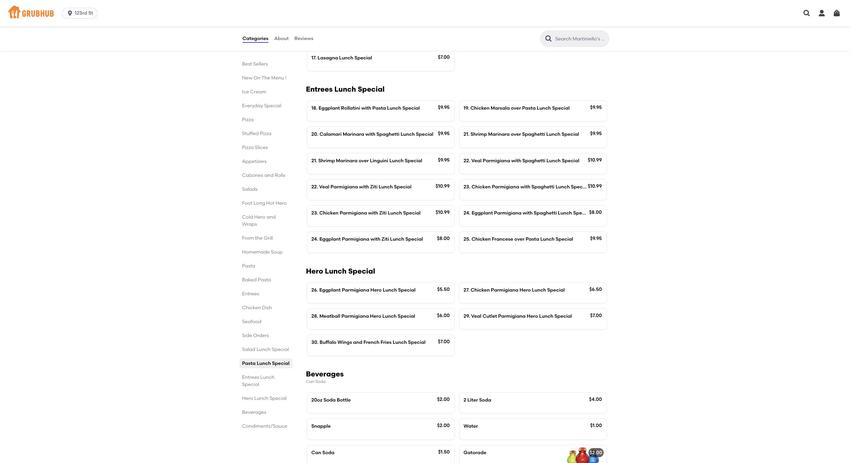 Task type: describe. For each thing, give the bounding box(es) containing it.
cold
[[242, 215, 253, 220]]

Search Martiniello's Pizzeria search field
[[555, 36, 607, 42]]

with for 16. baked ziti with chicken lunch special
[[496, 29, 506, 34]]

with for 18. eggplant rollatini with pasta lunch special
[[362, 105, 372, 111]]

0 vertical spatial and
[[265, 173, 274, 179]]

29. veal cutlet parmigiana hero lunch special
[[464, 314, 573, 320]]

pasta down salad
[[242, 361, 256, 367]]

$10.99 for 22. veal parmigiana with spaghetti lunch special
[[588, 157, 603, 163]]

st
[[88, 10, 93, 16]]

veal for 29. veal cutlet parmigiana hero lunch special
[[472, 314, 482, 320]]

stuffed pizza
[[242, 131, 272, 137]]

wraps
[[242, 222, 257, 228]]

svg image
[[819, 9, 827, 17]]

$10.99 inside '23. chicken parmigiana with spaghetti lunch special $10.99'
[[588, 184, 603, 189]]

side
[[242, 333, 252, 339]]

parmigiana for 23. chicken parmigiana with spaghetti lunch special $10.99
[[492, 184, 520, 190]]

$9.95 for 20. calamari marinara with spaghetti lunch special
[[438, 131, 450, 137]]

23. chicken parmigiana with spaghetti lunch special $10.99
[[464, 184, 603, 190]]

over for 19. chicken marsala over pasta lunch special
[[511, 105, 522, 111]]

2 horizontal spatial svg image
[[834, 9, 842, 17]]

reviews button
[[294, 27, 314, 51]]

$9.95 for 21. shrimp marinara over spaghetti lunch special
[[591, 131, 603, 137]]

dish
[[262, 305, 272, 311]]

26. eggplant parmigiana hero lunch special
[[312, 288, 416, 293]]

$9.95 for 19. chicken marsala over pasta lunch special
[[591, 105, 603, 111]]

parmigiana for 23. chicken parmigiana with ziti lunch special
[[340, 211, 367, 216]]

hero up 28. meatball parmigiana hero lunch special
[[371, 288, 382, 293]]

29.
[[464, 314, 471, 320]]

about button
[[274, 27, 289, 51]]

best
[[242, 61, 252, 67]]

over for 21. shrimp marinara over spaghetti lunch special
[[511, 132, 522, 137]]

ice
[[242, 89, 249, 95]]

wings
[[338, 340, 352, 346]]

everyday special
[[242, 103, 282, 109]]

beverages can soda
[[306, 370, 344, 385]]

soup
[[271, 250, 283, 255]]

hot
[[266, 201, 275, 206]]

liter
[[468, 398, 478, 404]]

$9.95 for 25. chicken francese over pasta lunch special
[[591, 236, 603, 242]]

shrimp for 21. shrimp marinara over linguini lunch special
[[319, 158, 335, 164]]

24. eggplant parmigiana with ziti lunch special
[[312, 237, 423, 243]]

salads
[[242, 187, 258, 193]]

25. chicken francese over pasta lunch special
[[464, 237, 574, 243]]

svg image inside 123rd st button
[[67, 10, 74, 17]]

rolls
[[275, 173, 286, 179]]

calzones and rolls
[[242, 173, 286, 179]]

eggplant for 18. eggplant rollatini with pasta lunch special
[[319, 105, 340, 111]]

meatball
[[320, 314, 341, 320]]

20.
[[312, 132, 319, 137]]

$5.50
[[438, 287, 450, 293]]

with for 20. calamari marinara with spaghetti lunch special
[[366, 132, 376, 137]]

20oz
[[312, 398, 323, 404]]

marsala
[[491, 105, 510, 111]]

over for 25. chicken francese over pasta lunch special
[[515, 237, 525, 243]]

27.
[[464, 288, 470, 293]]

chicken for 27. chicken parmigiana hero lunch special
[[471, 288, 490, 293]]

22. for 22. veal parmigiana with spaghetti lunch special
[[464, 158, 471, 164]]

cold hero and wraps
[[242, 215, 276, 228]]

salad lunch special
[[242, 347, 289, 353]]

fries
[[381, 340, 392, 346]]

calamari
[[320, 132, 342, 137]]

bottle
[[337, 398, 351, 404]]

!
[[286, 75, 287, 81]]

special inside '23. chicken parmigiana with spaghetti lunch special $10.99'
[[572, 184, 589, 190]]

gatorade
[[464, 450, 487, 456]]

23. chicken parmigiana with ziti lunch special
[[312, 211, 421, 216]]

menu
[[272, 75, 284, 81]]

new
[[242, 75, 253, 81]]

about
[[275, 36, 289, 41]]

search icon image
[[545, 35, 553, 43]]

over for 21. shrimp marinara over linguini lunch special
[[359, 158, 369, 164]]

hero up 26.
[[306, 267, 324, 276]]

2 vertical spatial $8.00
[[437, 236, 450, 242]]

foot long hot hero
[[242, 201, 287, 206]]

with for 23. chicken parmigiana with spaghetti lunch special $10.99
[[521, 184, 531, 190]]

lunch inside the 24. eggplant parmigiana with spaghetti lunch special $8.00
[[559, 211, 573, 216]]

pasta down the 24. eggplant parmigiana with spaghetti lunch special $8.00
[[526, 237, 540, 243]]

chicken dish
[[242, 305, 272, 311]]

everyday
[[242, 103, 263, 109]]

with for 24. eggplant parmigiana with ziti lunch special
[[371, 237, 381, 243]]

123rd st button
[[62, 8, 100, 19]]

veal for 22. veal parmigiana with ziti lunch special
[[320, 184, 330, 190]]

homemade soup
[[242, 250, 283, 255]]

1 vertical spatial entrees
[[242, 291, 259, 297]]

22. for 22. veal parmigiana with ziti lunch special
[[312, 184, 318, 190]]

2 vertical spatial $2.00
[[590, 450, 603, 456]]

marinara for 20. calamari marinara with spaghetti lunch special
[[343, 132, 365, 137]]

$7.00 for 29. veal cutlet parmigiana hero lunch special
[[591, 313, 603, 319]]

spaghetti for shrimp
[[523, 132, 546, 137]]

$1.00
[[591, 424, 603, 429]]

$2.00 for water
[[438, 424, 450, 429]]

parmigiana for 27. chicken parmigiana hero lunch special
[[491, 288, 519, 293]]

0 vertical spatial hero lunch special
[[306, 267, 376, 276]]

categories
[[243, 36, 269, 41]]

chicken for 25. chicken francese over pasta lunch special
[[472, 237, 491, 243]]

the
[[262, 75, 270, 81]]

123rd
[[75, 10, 87, 16]]

can inside beverages can soda
[[306, 380, 315, 385]]

21. shrimp marinara over spaghetti lunch special
[[464, 132, 580, 137]]

grill
[[264, 236, 273, 241]]

1 vertical spatial entrees lunch special
[[242, 375, 275, 388]]

24. for 24. eggplant parmigiana with ziti lunch special
[[312, 237, 319, 243]]

water
[[464, 424, 478, 430]]

21. for 21. shrimp marinara over linguini lunch special
[[312, 158, 318, 164]]

parmigiana for 28. meatball parmigiana hero lunch special
[[342, 314, 369, 320]]

0 vertical spatial entrees
[[306, 85, 333, 94]]

ziti right 16.
[[487, 29, 495, 34]]

17. lasagna lunch special
[[312, 55, 372, 61]]

on
[[254, 75, 261, 81]]

20. calamari marinara with spaghetti lunch special
[[312, 132, 434, 137]]

hero right hot
[[276, 201, 287, 206]]

23. for 23. chicken parmigiana with spaghetti lunch special $10.99
[[464, 184, 471, 190]]

spaghetti for chicken
[[532, 184, 555, 190]]

spaghetti for calamari
[[377, 132, 400, 137]]

16. baked ziti with chicken lunch special
[[464, 29, 560, 34]]

28. meatball parmigiana hero lunch special
[[312, 314, 416, 320]]

baked for 16.
[[471, 29, 486, 34]]

slices
[[255, 145, 268, 151]]

15. baked ziti lunch special
[[312, 29, 376, 34]]

parmigiana for 24. eggplant parmigiana with ziti lunch special
[[342, 237, 370, 243]]

baked pasta
[[242, 278, 271, 283]]

0 vertical spatial $8.00
[[590, 28, 603, 34]]

30.
[[312, 340, 319, 346]]

pasta lunch special
[[242, 361, 290, 367]]



Task type: locate. For each thing, give the bounding box(es) containing it.
over
[[511, 105, 522, 111], [511, 132, 522, 137], [359, 158, 369, 164], [515, 237, 525, 243]]

1 vertical spatial and
[[267, 215, 276, 220]]

$7.00 for 17. lasagna lunch special
[[438, 54, 450, 60]]

beverages for beverages
[[242, 410, 267, 416]]

0 vertical spatial entrees lunch special
[[306, 85, 385, 94]]

best sellers
[[242, 61, 268, 67]]

with for 22. veal parmigiana with spaghetti lunch special
[[512, 158, 522, 164]]

$2.00 down $1.00
[[590, 450, 603, 456]]

soda right liter
[[480, 398, 492, 404]]

with inside '23. chicken parmigiana with spaghetti lunch special $10.99'
[[521, 184, 531, 190]]

parmigiana inside the 24. eggplant parmigiana with spaghetti lunch special $8.00
[[495, 211, 522, 216]]

parmigiana for 22. veal parmigiana with spaghetti lunch special
[[483, 158, 511, 164]]

ziti up 24. eggplant parmigiana with ziti lunch special in the left bottom of the page
[[380, 211, 387, 216]]

0 vertical spatial beverages
[[306, 370, 344, 379]]

entrees down baked pasta
[[242, 291, 259, 297]]

$9.95 for 21. shrimp marinara over linguini lunch special
[[438, 157, 450, 163]]

and inside cold hero and wraps
[[267, 215, 276, 220]]

ziti for 22. veal parmigiana with ziti lunch special
[[371, 184, 378, 190]]

with for 24. eggplant parmigiana with spaghetti lunch special $8.00
[[523, 211, 533, 216]]

$7.00 for 30. buffalo wings and french fries lunch special
[[438, 340, 450, 345]]

entrees
[[306, 85, 333, 94], [242, 291, 259, 297], [242, 375, 259, 381]]

2
[[464, 398, 467, 404]]

veal
[[472, 158, 482, 164], [320, 184, 330, 190], [472, 314, 482, 320]]

1 vertical spatial 24.
[[312, 237, 319, 243]]

sellers
[[253, 61, 268, 67]]

chicken
[[507, 29, 526, 34], [471, 105, 490, 111], [472, 184, 491, 190], [320, 211, 339, 216], [472, 237, 491, 243], [471, 288, 490, 293], [242, 305, 261, 311]]

22.
[[464, 158, 471, 164], [312, 184, 318, 190]]

from the grill
[[242, 236, 273, 241]]

over right marsala
[[511, 105, 522, 111]]

with right 16.
[[496, 29, 506, 34]]

entrees lunch special up rollatini
[[306, 85, 385, 94]]

appetizers
[[242, 159, 267, 165]]

0 horizontal spatial 23.
[[312, 211, 319, 216]]

baked right 16.
[[471, 29, 486, 34]]

27. chicken parmigiana hero lunch special
[[464, 288, 565, 293]]

with down the 21. shrimp marinara over spaghetti lunch special
[[512, 158, 522, 164]]

1 vertical spatial $2.00
[[438, 424, 450, 429]]

pizza for pizza slices
[[242, 145, 254, 151]]

hero up 29. veal cutlet parmigiana hero lunch special
[[520, 288, 531, 293]]

pizza up stuffed
[[242, 117, 254, 123]]

1 horizontal spatial 21.
[[464, 132, 470, 137]]

over left the linguini
[[359, 158, 369, 164]]

pasta up 20. calamari marinara with spaghetti lunch special
[[373, 105, 386, 111]]

21. for 21. shrimp marinara over spaghetti lunch special
[[464, 132, 470, 137]]

the
[[255, 236, 263, 241]]

ziti down 23. chicken parmigiana with ziti lunch special
[[382, 237, 389, 243]]

22. veal parmigiana with ziti lunch special
[[312, 184, 412, 190]]

0 horizontal spatial baked
[[242, 278, 257, 283]]

hero lunch special
[[306, 267, 376, 276], [242, 396, 287, 402]]

eggplant for 24. eggplant parmigiana with ziti lunch special
[[320, 237, 341, 243]]

chicken inside '23. chicken parmigiana with spaghetti lunch special $10.99'
[[472, 184, 491, 190]]

1 horizontal spatial beverages
[[306, 370, 344, 379]]

ziti
[[335, 29, 342, 34], [487, 29, 495, 34], [371, 184, 378, 190], [380, 211, 387, 216], [382, 237, 389, 243]]

gatorade image
[[556, 446, 607, 464]]

0 horizontal spatial 22.
[[312, 184, 318, 190]]

cutlet
[[483, 314, 498, 320]]

spaghetti up the linguini
[[377, 132, 400, 137]]

$10.99 for 22. veal parmigiana with ziti lunch special
[[436, 184, 450, 189]]

1 vertical spatial shrimp
[[319, 158, 335, 164]]

can
[[306, 380, 315, 385], [312, 450, 322, 456]]

soda inside beverages can soda
[[316, 380, 326, 385]]

17.
[[312, 55, 317, 61]]

1 vertical spatial 21.
[[312, 158, 318, 164]]

0 vertical spatial 21.
[[464, 132, 470, 137]]

shrimp
[[471, 132, 488, 137], [319, 158, 335, 164]]

1 horizontal spatial baked
[[319, 29, 334, 34]]

30. buffalo wings and french fries lunch special
[[312, 340, 426, 346]]

beverages up condiments/sauce
[[242, 410, 267, 416]]

ziti for 24. eggplant parmigiana with ziti lunch special
[[382, 237, 389, 243]]

with up 24. eggplant parmigiana with ziti lunch special in the left bottom of the page
[[369, 211, 379, 216]]

1 horizontal spatial 23.
[[464, 184, 471, 190]]

main navigation navigation
[[0, 0, 852, 27]]

entrees lunch special down pasta lunch special
[[242, 375, 275, 388]]

2 vertical spatial and
[[354, 340, 363, 346]]

stuffed
[[242, 131, 259, 137]]

baked right 15.
[[319, 29, 334, 34]]

25.
[[464, 237, 471, 243]]

1 horizontal spatial svg image
[[804, 9, 812, 17]]

seafood
[[242, 319, 262, 325]]

with down '23. chicken parmigiana with spaghetti lunch special $10.99'
[[523, 211, 533, 216]]

linguini
[[370, 158, 389, 164]]

lasagna
[[318, 55, 338, 61]]

spaghetti for eggplant
[[534, 211, 557, 216]]

marinara
[[343, 132, 365, 137], [489, 132, 510, 137], [336, 158, 358, 164]]

0 vertical spatial can
[[306, 380, 315, 385]]

with down 23. chicken parmigiana with ziti lunch special
[[371, 237, 381, 243]]

marinara for 21. shrimp marinara over spaghetti lunch special
[[489, 132, 510, 137]]

lunch
[[343, 29, 358, 34], [527, 29, 541, 34], [340, 55, 354, 61], [335, 85, 356, 94], [387, 105, 402, 111], [537, 105, 552, 111], [401, 132, 415, 137], [547, 132, 561, 137], [390, 158, 404, 164], [547, 158, 561, 164], [379, 184, 393, 190], [556, 184, 570, 190], [388, 211, 402, 216], [559, 211, 573, 216], [390, 237, 405, 243], [541, 237, 555, 243], [325, 267, 347, 276], [383, 288, 397, 293], [532, 288, 547, 293], [383, 314, 397, 320], [540, 314, 554, 320], [393, 340, 407, 346], [257, 347, 271, 353], [257, 361, 271, 367], [261, 375, 275, 381], [255, 396, 269, 402]]

21. down 19.
[[464, 132, 470, 137]]

with for 22. veal parmigiana with ziti lunch special
[[359, 184, 369, 190]]

$1.50
[[439, 450, 450, 456]]

parmigiana for 26. eggplant parmigiana hero lunch special
[[342, 288, 370, 293]]

spaghetti up the 24. eggplant parmigiana with spaghetti lunch special $8.00
[[532, 184, 555, 190]]

with down 22. veal parmigiana with spaghetti lunch special
[[521, 184, 531, 190]]

hero down 27. chicken parmigiana hero lunch special
[[527, 314, 539, 320]]

spaghetti down '23. chicken parmigiana with spaghetti lunch special $10.99'
[[534, 211, 557, 216]]

0 vertical spatial 22.
[[464, 158, 471, 164]]

123rd st
[[75, 10, 93, 16]]

pizza left slices
[[242, 145, 254, 151]]

foot
[[242, 201, 253, 206]]

can down snapple
[[312, 450, 322, 456]]

$6.00 for $8.00
[[438, 28, 450, 34]]

1 horizontal spatial 22.
[[464, 158, 471, 164]]

chicken for 19. chicken marsala over pasta lunch special
[[471, 105, 490, 111]]

1 vertical spatial can
[[312, 450, 322, 456]]

pasta down the homemade soup on the left bottom
[[258, 278, 271, 283]]

1 vertical spatial pizza
[[260, 131, 272, 137]]

veal for 22. veal parmigiana with spaghetti lunch special
[[472, 158, 482, 164]]

spaghetti up '23. chicken parmigiana with spaghetti lunch special $10.99'
[[523, 158, 546, 164]]

1 horizontal spatial entrees lunch special
[[306, 85, 385, 94]]

side orders
[[242, 333, 269, 339]]

2 $6.00 from the top
[[438, 313, 450, 319]]

0 vertical spatial $2.00
[[438, 397, 450, 403]]

hero
[[276, 201, 287, 206], [255, 215, 266, 220], [306, 267, 324, 276], [371, 288, 382, 293], [520, 288, 531, 293], [370, 314, 382, 320], [527, 314, 539, 320], [242, 396, 253, 402]]

spaghetti inside the 24. eggplant parmigiana with spaghetti lunch special $8.00
[[534, 211, 557, 216]]

0 horizontal spatial 21.
[[312, 158, 318, 164]]

1 vertical spatial $7.00
[[591, 313, 603, 319]]

20oz soda bottle
[[312, 398, 351, 404]]

spaghetti for veal
[[523, 158, 546, 164]]

23. inside '23. chicken parmigiana with spaghetti lunch special $10.99'
[[464, 184, 471, 190]]

0 vertical spatial $7.00
[[438, 54, 450, 60]]

$7.00
[[438, 54, 450, 60], [591, 313, 603, 319], [438, 340, 450, 345]]

and left 'rolls'
[[265, 173, 274, 179]]

0 horizontal spatial hero lunch special
[[242, 396, 287, 402]]

pizza up slices
[[260, 131, 272, 137]]

0 horizontal spatial beverages
[[242, 410, 267, 416]]

from
[[242, 236, 254, 241]]

$6.00
[[438, 28, 450, 34], [438, 313, 450, 319]]

salad
[[242, 347, 256, 353]]

28.
[[312, 314, 319, 320]]

lunch inside '23. chicken parmigiana with spaghetti lunch special $10.99'
[[556, 184, 570, 190]]

1 vertical spatial veal
[[320, 184, 330, 190]]

homemade
[[242, 250, 270, 255]]

2 vertical spatial entrees
[[242, 375, 259, 381]]

26.
[[312, 288, 319, 293]]

special
[[359, 29, 376, 34], [542, 29, 560, 34], [355, 55, 372, 61], [358, 85, 385, 94], [265, 103, 282, 109], [403, 105, 420, 111], [553, 105, 570, 111], [416, 132, 434, 137], [562, 132, 580, 137], [405, 158, 423, 164], [562, 158, 580, 164], [394, 184, 412, 190], [572, 184, 589, 190], [404, 211, 421, 216], [574, 211, 591, 216], [406, 237, 423, 243], [556, 237, 574, 243], [349, 267, 376, 276], [399, 288, 416, 293], [548, 288, 565, 293], [398, 314, 416, 320], [555, 314, 573, 320], [409, 340, 426, 346], [272, 347, 289, 353], [272, 361, 290, 367], [242, 382, 259, 388], [270, 396, 287, 402]]

1 vertical spatial beverages
[[242, 410, 267, 416]]

with right rollatini
[[362, 105, 372, 111]]

hero lunch special up 26. eggplant parmigiana hero lunch special
[[306, 267, 376, 276]]

$8.00
[[590, 28, 603, 34], [590, 210, 603, 216], [437, 236, 450, 242]]

$6.50
[[590, 287, 603, 293]]

2 liter soda
[[464, 398, 492, 404]]

19.
[[464, 105, 470, 111]]

svg image left svg icon
[[804, 9, 812, 17]]

spaghetti up 22. veal parmigiana with spaghetti lunch special
[[523, 132, 546, 137]]

19. chicken marsala over pasta lunch special
[[464, 105, 570, 111]]

0 horizontal spatial entrees lunch special
[[242, 375, 275, 388]]

hero up condiments/sauce
[[242, 396, 253, 402]]

marinara right calamari
[[343, 132, 365, 137]]

hero lunch special up condiments/sauce
[[242, 396, 287, 402]]

parmigiana inside '23. chicken parmigiana with spaghetti lunch special $10.99'
[[492, 184, 520, 190]]

0 vertical spatial 24.
[[464, 211, 471, 216]]

16.
[[464, 29, 470, 34]]

long
[[254, 201, 265, 206]]

hero up french on the bottom left of the page
[[370, 314, 382, 320]]

eggplant inside the 24. eggplant parmigiana with spaghetti lunch special $8.00
[[472, 211, 494, 216]]

calzones
[[242, 173, 264, 179]]

1 horizontal spatial shrimp
[[471, 132, 488, 137]]

0 vertical spatial veal
[[472, 158, 482, 164]]

0 horizontal spatial shrimp
[[319, 158, 335, 164]]

1 vertical spatial hero lunch special
[[242, 396, 287, 402]]

marinara for 21. shrimp marinara over linguini lunch special
[[336, 158, 358, 164]]

23. for 23. chicken parmigiana with ziti lunch special
[[312, 211, 319, 216]]

22. veal parmigiana with spaghetti lunch special
[[464, 158, 580, 164]]

pizza slices
[[242, 145, 268, 151]]

parmigiana for 22. veal parmigiana with ziti lunch special
[[331, 184, 358, 190]]

with up 23. chicken parmigiana with ziti lunch special
[[359, 184, 369, 190]]

0 vertical spatial shrimp
[[471, 132, 488, 137]]

1 horizontal spatial 24.
[[464, 211, 471, 216]]

baked
[[319, 29, 334, 34], [471, 29, 486, 34], [242, 278, 257, 283]]

1 $6.00 from the top
[[438, 28, 450, 34]]

24. inside the 24. eggplant parmigiana with spaghetti lunch special $8.00
[[464, 211, 471, 216]]

$2.00 up $1.50
[[438, 424, 450, 429]]

baked down homemade
[[242, 278, 257, 283]]

can up 20oz at the bottom of the page
[[306, 380, 315, 385]]

0 horizontal spatial 24.
[[312, 237, 319, 243]]

$6.00 left 16.
[[438, 28, 450, 34]]

spaghetti inside '23. chicken parmigiana with spaghetti lunch special $10.99'
[[532, 184, 555, 190]]

$10.99
[[588, 157, 603, 163], [436, 184, 450, 189], [588, 184, 603, 189], [436, 210, 450, 216]]

special inside the 24. eggplant parmigiana with spaghetti lunch special $8.00
[[574, 211, 591, 216]]

1 vertical spatial $6.00
[[438, 313, 450, 319]]

francese
[[492, 237, 514, 243]]

15.
[[312, 29, 318, 34]]

and down hot
[[267, 215, 276, 220]]

with up 21. shrimp marinara over linguini lunch special
[[366, 132, 376, 137]]

beverages for beverages can soda
[[306, 370, 344, 379]]

marinara down marsala
[[489, 132, 510, 137]]

pizza
[[242, 117, 254, 123], [260, 131, 272, 137], [242, 145, 254, 151]]

2 vertical spatial veal
[[472, 314, 482, 320]]

$6.00 left 29.
[[438, 313, 450, 319]]

over down 19. chicken marsala over pasta lunch special
[[511, 132, 522, 137]]

1 horizontal spatial hero lunch special
[[306, 267, 376, 276]]

24. for 24. eggplant parmigiana with spaghetti lunch special $8.00
[[464, 211, 471, 216]]

entrees up "18."
[[306, 85, 333, 94]]

entrees down pasta lunch special
[[242, 375, 259, 381]]

2 vertical spatial pizza
[[242, 145, 254, 151]]

2 horizontal spatial baked
[[471, 29, 486, 34]]

$2.00 left 2
[[438, 397, 450, 403]]

and right wings
[[354, 340, 363, 346]]

with for 23. chicken parmigiana with ziti lunch special
[[369, 211, 379, 216]]

$10.99 for 23. chicken parmigiana with ziti lunch special
[[436, 210, 450, 216]]

with inside the 24. eggplant parmigiana with spaghetti lunch special $8.00
[[523, 211, 533, 216]]

$4.00
[[590, 397, 603, 403]]

24.
[[464, 211, 471, 216], [312, 237, 319, 243]]

svg image right svg icon
[[834, 9, 842, 17]]

baked for 15.
[[319, 29, 334, 34]]

ziti down the linguini
[[371, 184, 378, 190]]

pasta up the 21. shrimp marinara over spaghetti lunch special
[[523, 105, 536, 111]]

1 vertical spatial 23.
[[312, 211, 319, 216]]

orders
[[253, 333, 269, 339]]

ziti right 15.
[[335, 29, 342, 34]]

parmigiana for 24. eggplant parmigiana with spaghetti lunch special $8.00
[[495, 211, 522, 216]]

svg image
[[804, 9, 812, 17], [834, 9, 842, 17], [67, 10, 74, 17]]

eggplant
[[319, 105, 340, 111], [472, 211, 494, 216], [320, 237, 341, 243], [320, 288, 341, 293]]

chicken for 23. chicken parmigiana with spaghetti lunch special $10.99
[[472, 184, 491, 190]]

18. eggplant rollatini with pasta lunch special
[[312, 105, 420, 111]]

categories button
[[242, 27, 269, 51]]

chicken for 23. chicken parmigiana with ziti lunch special
[[320, 211, 339, 216]]

pasta down homemade
[[242, 264, 256, 269]]

rollatini
[[341, 105, 361, 111]]

over right "francese"
[[515, 237, 525, 243]]

hero inside cold hero and wraps
[[255, 215, 266, 220]]

21. shrimp marinara over linguini lunch special
[[312, 158, 423, 164]]

ziti for 23. chicken parmigiana with ziti lunch special
[[380, 211, 387, 216]]

0 vertical spatial $6.00
[[438, 28, 450, 34]]

21.
[[464, 132, 470, 137], [312, 158, 318, 164]]

1 vertical spatial $8.00
[[590, 210, 603, 216]]

pizza for pizza
[[242, 117, 254, 123]]

soda up 20oz at the bottom of the page
[[316, 380, 326, 385]]

condiments/sauce
[[242, 424, 288, 430]]

0 vertical spatial 23.
[[464, 184, 471, 190]]

$8.00 inside the 24. eggplant parmigiana with spaghetti lunch special $8.00
[[590, 210, 603, 216]]

shrimp for 21. shrimp marinara over spaghetti lunch special
[[471, 132, 488, 137]]

1 vertical spatial 22.
[[312, 184, 318, 190]]

$6.00 for $7.00
[[438, 313, 450, 319]]

21. down 20.
[[312, 158, 318, 164]]

soda
[[316, 380, 326, 385], [324, 398, 336, 404], [480, 398, 492, 404], [323, 450, 335, 456]]

eggplant for 26. eggplant parmigiana hero lunch special
[[320, 288, 341, 293]]

soda down snapple
[[323, 450, 335, 456]]

2 vertical spatial $7.00
[[438, 340, 450, 345]]

spaghetti
[[377, 132, 400, 137], [523, 132, 546, 137], [523, 158, 546, 164], [532, 184, 555, 190], [534, 211, 557, 216]]

0 vertical spatial pizza
[[242, 117, 254, 123]]

0 horizontal spatial svg image
[[67, 10, 74, 17]]

marinara up 22. veal parmigiana with ziti lunch special
[[336, 158, 358, 164]]

beverages up 20oz soda bottle
[[306, 370, 344, 379]]

can soda
[[312, 450, 335, 456]]

$2.00 for 2 liter soda
[[438, 397, 450, 403]]

cream
[[250, 89, 267, 95]]

24. eggplant parmigiana with spaghetti lunch special $8.00
[[464, 210, 603, 216]]

svg image left 123rd
[[67, 10, 74, 17]]

$9.95 for 18. eggplant rollatini with pasta lunch special
[[438, 105, 450, 111]]

soda right 20oz at the bottom of the page
[[324, 398, 336, 404]]

hero right cold
[[255, 215, 266, 220]]



Task type: vqa. For each thing, say whether or not it's contained in the screenshot.
4.6 (273)
no



